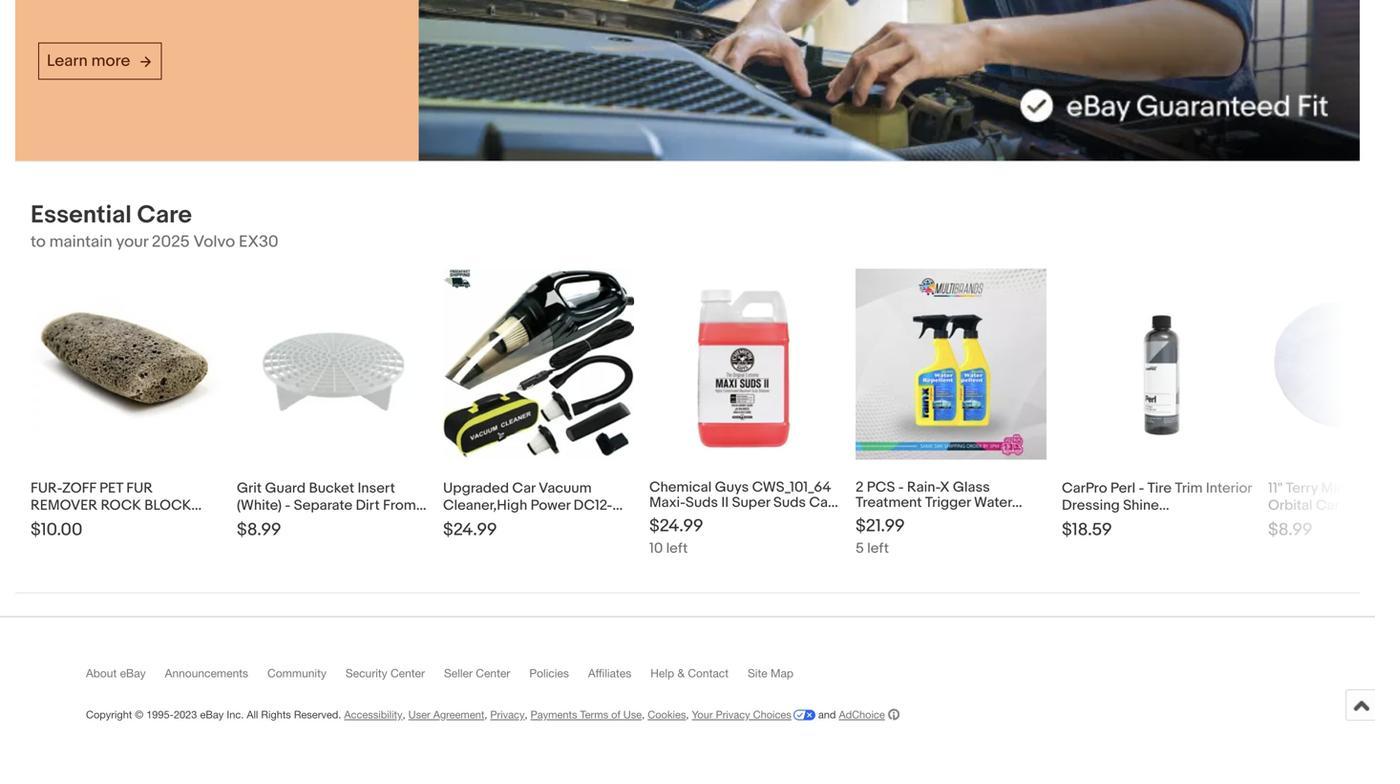 Task type: vqa. For each thing, say whether or not it's contained in the screenshot.
search
no



Task type: describe. For each thing, give the bounding box(es) containing it.
water
[[974, 494, 1012, 511]]

terry
[[1286, 480, 1318, 497]]

contact
[[688, 667, 729, 680]]

2 suds from the left
[[774, 494, 806, 511]]

from
[[383, 497, 416, 514]]

volvo
[[193, 232, 235, 252]]

trigger
[[925, 494, 971, 511]]

guys
[[715, 479, 749, 496]]

payments
[[531, 709, 577, 721]]

1995-
[[146, 709, 174, 721]]

0 vertical spatial ebay
[[120, 667, 146, 680]]

$24.99 for $24.99 10 left
[[650, 516, 704, 537]]

&
[[678, 667, 685, 680]]

sponge
[[269, 514, 320, 531]]

security center
[[346, 667, 425, 680]]

treatment
[[856, 494, 922, 511]]

payments terms of use link
[[531, 709, 642, 721]]

your privacy choices link
[[692, 709, 816, 721]]

site map
[[748, 667, 794, 680]]

essential
[[31, 200, 132, 230]]

more
[[91, 51, 130, 71]]

help
[[651, 667, 675, 680]]

5
[[856, 540, 864, 557]]

announcements link
[[165, 667, 268, 689]]

super
[[732, 494, 770, 511]]

policies link
[[530, 667, 588, 689]]

all
[[247, 709, 258, 721]]

(white)
[[237, 497, 282, 514]]

terms
[[580, 709, 609, 721]]

$24.99 link
[[443, 269, 634, 557]]

2 , from the left
[[485, 709, 488, 721]]

microfib
[[1322, 480, 1376, 497]]

carpro
[[1062, 480, 1108, 497]]

1 , from the left
[[403, 709, 406, 721]]

$10.00
[[31, 519, 82, 540]]

chemical guys cws_101_64 maxi-suds ii super suds car wash shampoo (64 oz)
[[650, 479, 833, 527]]

about ebay
[[86, 667, 146, 680]]

$24.99 for $24.99
[[443, 519, 497, 540]]

center for seller center
[[476, 667, 510, 680]]

while
[[324, 514, 360, 531]]

separate
[[294, 497, 353, 514]]

10
[[650, 540, 663, 557]]

agreement
[[433, 709, 485, 721]]

policies
[[530, 667, 569, 680]]

cookies link
[[648, 709, 686, 721]]

essential care to maintain your 2025 volvo ex30
[[31, 200, 279, 252]]

user
[[409, 709, 430, 721]]

learn more link
[[38, 42, 162, 80]]

1 privacy from the left
[[490, 709, 525, 721]]

accessibility
[[344, 709, 403, 721]]

seller
[[444, 667, 473, 680]]

use
[[624, 709, 642, 721]]

reserved.
[[294, 709, 341, 721]]

user agreement link
[[409, 709, 485, 721]]

$24.99 10 left
[[650, 516, 704, 557]]

11"
[[1269, 480, 1283, 497]]

fur-zoff pet fur remover rock block stone hair detail brush upholstery carpet image
[[31, 298, 222, 430]]

2 pcs - rain-x glass treatment trigger water repellent 800002250 16 fl oz
[[856, 479, 1046, 527]]

copyright
[[86, 709, 132, 721]]

x
[[940, 479, 950, 496]]

5 , from the left
[[686, 709, 689, 721]]

1 suds from the left
[[686, 494, 718, 511]]

cws_101_64
[[752, 479, 832, 496]]

shine
[[1123, 497, 1159, 514]]

grit guard bucket insert (white) - separate dirt from your sponge while washing image
[[237, 269, 428, 460]]

site
[[748, 667, 768, 680]]

help & contact
[[651, 667, 729, 680]]

1 vertical spatial ebay
[[200, 709, 224, 721]]

inc.
[[227, 709, 244, 721]]

4 , from the left
[[642, 709, 645, 721]]

- left 500ml
[[1157, 514, 1163, 531]]

ex30
[[239, 232, 279, 252]]

pcs
[[867, 479, 895, 496]]

dirt
[[356, 497, 380, 514]]

repellent
[[856, 509, 919, 527]]

about
[[86, 667, 117, 680]]

rights
[[261, 709, 291, 721]]



Task type: locate. For each thing, give the bounding box(es) containing it.
1 horizontal spatial left
[[868, 540, 889, 557]]

center right security at the left bottom of the page
[[391, 667, 425, 680]]

privacy down seller center link
[[490, 709, 525, 721]]

1 horizontal spatial center
[[476, 667, 510, 680]]

grit
[[237, 480, 262, 497]]

community link
[[268, 667, 346, 689]]

$21.99 5 left
[[856, 516, 905, 557]]

1 left from the left
[[666, 540, 688, 557]]

adchoice
[[839, 709, 885, 721]]

2023
[[174, 709, 197, 721]]

0 horizontal spatial your
[[237, 514, 266, 531]]

carpro perl - tire trim interior dressing shine concentrated - 500ml
[[1062, 480, 1252, 531]]

2
[[856, 479, 864, 496]]

affiliates
[[588, 667, 632, 680]]

left for $24.99
[[666, 540, 688, 557]]

16
[[1003, 509, 1016, 527]]

- inside grit guard bucket insert (white) - separate dirt from your sponge while washing
[[285, 497, 291, 514]]

learn more
[[47, 51, 130, 71]]

$24.99 right washing
[[443, 519, 497, 540]]

1 horizontal spatial $8.99
[[1269, 519, 1313, 540]]

carpro perl - tire trim interior dressing shine concentrated - 500ml image
[[1094, 269, 1221, 460]]

concentrated
[[1062, 514, 1154, 531]]

dressing
[[1062, 497, 1120, 514]]

$8.99 for 11" terry microfib
[[1269, 519, 1313, 540]]

, left cookies link
[[642, 709, 645, 721]]

©
[[135, 709, 143, 721]]

$24.99
[[650, 516, 704, 537], [443, 519, 497, 540]]

insert
[[358, 480, 395, 497]]

shampoo
[[688, 509, 751, 527]]

left inside $21.99 5 left
[[868, 540, 889, 557]]

of
[[612, 709, 621, 721]]

1 horizontal spatial your
[[692, 709, 713, 721]]

copyright © 1995-2023 ebay inc. all rights reserved. accessibility , user agreement , privacy , payments terms of use , cookies , your privacy choices
[[86, 709, 792, 721]]

left for $21.99
[[868, 540, 889, 557]]

11" terry microfib
[[1269, 480, 1376, 531]]

ebay left inc.
[[200, 709, 224, 721]]

suds left "ii"
[[686, 494, 718, 511]]

center for security center
[[391, 667, 425, 680]]

privacy link
[[490, 709, 525, 721]]

left
[[666, 540, 688, 557], [868, 540, 889, 557]]

$24.99 inside "link"
[[443, 519, 497, 540]]

fl
[[1019, 509, 1027, 527]]

map
[[771, 667, 794, 680]]

2 center from the left
[[476, 667, 510, 680]]

suds left car
[[774, 494, 806, 511]]

1 horizontal spatial ebay
[[200, 709, 224, 721]]

0 horizontal spatial suds
[[686, 494, 718, 511]]

$24.99 down maxi-
[[650, 516, 704, 537]]

0 horizontal spatial privacy
[[490, 709, 525, 721]]

about ebay link
[[86, 667, 165, 689]]

car
[[809, 494, 833, 511]]

care
[[137, 200, 192, 230]]

2 left from the left
[[868, 540, 889, 557]]

seller center
[[444, 667, 510, 680]]

800002250
[[922, 509, 1000, 527]]

your right 'cookies'
[[692, 709, 713, 721]]

rain-
[[907, 479, 940, 496]]

ebay right about
[[120, 667, 146, 680]]

0 horizontal spatial left
[[666, 540, 688, 557]]

help & contact link
[[651, 667, 748, 689]]

washing
[[363, 514, 419, 531]]

, left user
[[403, 709, 406, 721]]

perl
[[1111, 480, 1136, 497]]

(64
[[754, 509, 775, 527]]

community
[[268, 667, 327, 680]]

1 horizontal spatial suds
[[774, 494, 806, 511]]

and
[[819, 709, 836, 721]]

11" terry microfiber bonnet orbital car buff buffing polishing wax 45102 image
[[1269, 296, 1376, 433]]

learn
[[47, 51, 88, 71]]

0 horizontal spatial $8.99
[[237, 519, 281, 540]]

- left tire
[[1139, 480, 1145, 497]]

seller center link
[[444, 667, 530, 689]]

announcements
[[165, 667, 248, 680]]

500ml
[[1166, 514, 1208, 531]]

suds
[[686, 494, 718, 511], [774, 494, 806, 511]]

upgraded car vacuum cleaner,high power dc12-volt wet&dry handheld vacuum cleaner image
[[443, 269, 634, 460]]

0 horizontal spatial center
[[391, 667, 425, 680]]

, left privacy link
[[485, 709, 488, 721]]

interior
[[1206, 480, 1252, 497]]

0 horizontal spatial ebay
[[120, 667, 146, 680]]

0 horizontal spatial $24.99
[[443, 519, 497, 540]]

- right pcs
[[899, 479, 904, 496]]

privacy
[[490, 709, 525, 721], [716, 709, 750, 721]]

1 center from the left
[[391, 667, 425, 680]]

your inside grit guard bucket insert (white) - separate dirt from your sponge while washing
[[237, 514, 266, 531]]

- inside '2 pcs - rain-x glass treatment trigger water repellent 800002250 16 fl oz'
[[899, 479, 904, 496]]

ebay
[[120, 667, 146, 680], [200, 709, 224, 721]]

trim
[[1175, 480, 1203, 497]]

, down help & contact link
[[686, 709, 689, 721]]

your
[[116, 232, 148, 252]]

your down grit
[[237, 514, 266, 531]]

chemical
[[650, 479, 712, 496]]

1 horizontal spatial $24.99
[[650, 516, 704, 537]]

3 , from the left
[[525, 709, 528, 721]]

security
[[346, 667, 388, 680]]

1 horizontal spatial privacy
[[716, 709, 750, 721]]

wash
[[650, 509, 685, 527]]

2 privacy from the left
[[716, 709, 750, 721]]

1 vertical spatial your
[[692, 709, 713, 721]]

$21.99
[[856, 516, 905, 537]]

center
[[391, 667, 425, 680], [476, 667, 510, 680]]

accessibility link
[[344, 709, 403, 721]]

bucket
[[309, 480, 354, 497]]

1 $8.99 from the left
[[237, 519, 281, 540]]

your
[[237, 514, 266, 531], [692, 709, 713, 721]]

affiliates link
[[588, 667, 651, 689]]

2 $8.99 from the left
[[1269, 519, 1313, 540]]

chemical guys cws_101_64 maxi-suds ii super suds car wash shampoo (64 oz) image
[[650, 269, 841, 460]]

$8.99
[[237, 519, 281, 540], [1269, 519, 1313, 540]]

grit guard bucket insert (white) - separate dirt from your sponge while washing
[[237, 480, 419, 531]]

$18.59
[[1062, 519, 1112, 540]]

oz
[[1030, 509, 1046, 527]]

and adchoice
[[816, 709, 885, 721]]

$8.99 down terry
[[1269, 519, 1313, 540]]

$8.99 for grit guard bucket insert (white) - separate dirt from your sponge while washing
[[237, 519, 281, 540]]

, left the payments
[[525, 709, 528, 721]]

glass
[[953, 479, 990, 496]]

$10.00 link
[[31, 269, 222, 557]]

- right (white)
[[285, 497, 291, 514]]

cookies
[[648, 709, 686, 721]]

privacy left choices
[[716, 709, 750, 721]]

center right seller
[[476, 667, 510, 680]]

left right 10
[[666, 540, 688, 557]]

$8.99 down (white)
[[237, 519, 281, 540]]

0 vertical spatial your
[[237, 514, 266, 531]]

adchoice link
[[839, 709, 900, 721]]

security center link
[[346, 667, 444, 689]]

2 pcs - rain-x glass treatment trigger water repellent 800002250 16 fl oz image
[[856, 269, 1047, 460]]

ii
[[722, 494, 729, 511]]

tire
[[1148, 480, 1172, 497]]

2025
[[152, 232, 190, 252]]

-
[[899, 479, 904, 496], [1139, 480, 1145, 497], [285, 497, 291, 514], [1157, 514, 1163, 531]]

left inside the $24.99 10 left
[[666, 540, 688, 557]]

to
[[31, 232, 46, 252]]

left right 5
[[868, 540, 889, 557]]

site map link
[[748, 667, 813, 689]]



